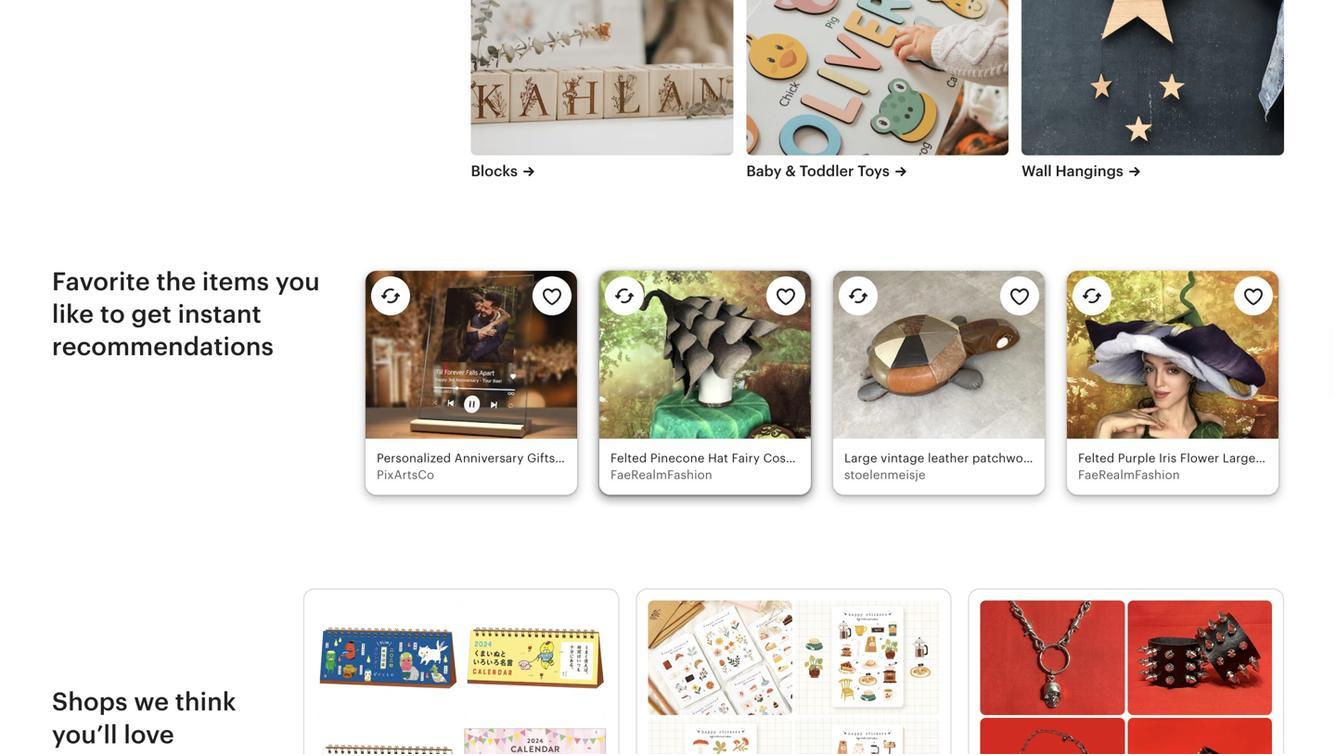 Task type: locate. For each thing, give the bounding box(es) containing it.
plaque
[[1132, 451, 1171, 465]]

hangings
[[1055, 163, 1123, 180]]

faerealmfashion down /
[[1078, 468, 1180, 482]]

personalized anniversary gifts for a couple, 1 year anniversary gift for boyfriend, personalized photo gift for men, custom song plaque pixartsco
[[377, 451, 1171, 482]]

2 fairy from the left
[[1283, 451, 1311, 465]]

faerealmfashion
[[610, 468, 712, 482], [1078, 468, 1180, 482]]

large right flower
[[1223, 451, 1256, 465]]

leather right stuffed
[[1210, 451, 1251, 465]]

shops
[[52, 688, 128, 716]]

items
[[202, 267, 269, 296]]

anniversary left gifts
[[454, 451, 524, 465]]

personalized up the stoelenmeisje
[[856, 451, 930, 465]]

felted purple iris flower large hat fairy costume (prototype) image
[[1067, 271, 1278, 439]]

1 horizontal spatial faerealmfashion
[[1078, 468, 1180, 482]]

felted
[[610, 451, 647, 465], [1078, 451, 1115, 465]]

large
[[844, 451, 877, 465], [1223, 451, 1256, 465]]

large up the stoelenmeisje
[[844, 451, 877, 465]]

love
[[124, 720, 174, 749]]

couple,
[[588, 451, 634, 465]]

for left men,
[[997, 451, 1013, 465]]

for left a
[[558, 451, 575, 465]]

purple
[[1118, 451, 1156, 465]]

instant
[[178, 300, 262, 328]]

0 horizontal spatial gift
[[747, 451, 769, 465]]

fairy inside felted purple iris flower large hat fairy cos faerealmfashion
[[1283, 451, 1311, 465]]

hat right pinecone at the bottom
[[708, 451, 728, 465]]

1 faerealmfashion from the left
[[610, 468, 712, 482]]

blocks
[[471, 163, 518, 180]]

2 leather from the left
[[1210, 451, 1251, 465]]

large vintage leather patchwork turtle cushion / poof, stuffed leather animal, 1970s stoelenmeisje
[[844, 451, 1333, 482]]

song
[[1098, 451, 1128, 465]]

hat inside felted pinecone hat fairy costume faerealmfashion
[[708, 451, 728, 465]]

wall
[[1022, 163, 1052, 180]]

1 horizontal spatial hat
[[1259, 451, 1279, 465]]

3 for from the left
[[997, 451, 1013, 465]]

gift right "photo"
[[971, 451, 993, 465]]

1 horizontal spatial for
[[772, 451, 789, 465]]

felted pinecone hat fairy costume faerealmfashion
[[610, 451, 816, 482]]

gift left boyfriend,
[[747, 451, 769, 465]]

pinecone
[[650, 451, 705, 465]]

1 horizontal spatial large
[[1223, 451, 1256, 465]]

2 large from the left
[[1223, 451, 1256, 465]]

baby & toddler toys
[[746, 163, 890, 180]]

felted purple iris flower large hat fairy cos faerealmfashion
[[1078, 451, 1336, 482]]

2 personalized from the left
[[856, 451, 930, 465]]

0 horizontal spatial leather
[[928, 451, 969, 465]]

fairy inside felted pinecone hat fairy costume faerealmfashion
[[732, 451, 760, 465]]

2 hat from the left
[[1259, 451, 1279, 465]]

fairy
[[732, 451, 760, 465], [1283, 451, 1311, 465]]

2 anniversary from the left
[[675, 451, 744, 465]]

like
[[52, 300, 94, 328]]

recommendations
[[52, 332, 274, 361]]

1 fairy from the left
[[732, 451, 760, 465]]

1 horizontal spatial gift
[[971, 451, 993, 465]]

felted left /
[[1078, 451, 1115, 465]]

large inside large vintage leather patchwork turtle cushion / poof, stuffed leather animal, 1970s stoelenmeisje
[[844, 451, 877, 465]]

2 horizontal spatial for
[[997, 451, 1013, 465]]

favorite the items you like to get instant recommendations
[[52, 267, 320, 361]]

pixartsco
[[377, 468, 434, 482]]

1 horizontal spatial leather
[[1210, 451, 1251, 465]]

1 horizontal spatial felted
[[1078, 451, 1115, 465]]

faerealmfashion inside felted purple iris flower large hat fairy cos faerealmfashion
[[1078, 468, 1180, 482]]

gift
[[747, 451, 769, 465], [971, 451, 993, 465]]

2 faerealmfashion from the left
[[1078, 468, 1180, 482]]

think
[[175, 688, 236, 716]]

leather
[[928, 451, 969, 465], [1210, 451, 1251, 465]]

felted inside felted pinecone hat fairy costume faerealmfashion
[[610, 451, 647, 465]]

1 gift from the left
[[747, 451, 769, 465]]

0 horizontal spatial faerealmfashion
[[610, 468, 712, 482]]

0 horizontal spatial personalized
[[377, 451, 451, 465]]

0 horizontal spatial anniversary
[[454, 451, 524, 465]]

wall hangings link
[[1022, 161, 1284, 182]]

1 personalized from the left
[[377, 451, 451, 465]]

anniversary right year
[[675, 451, 744, 465]]

2 felted from the left
[[1078, 451, 1115, 465]]

stoelenmeisje
[[844, 468, 926, 482]]

for
[[558, 451, 575, 465], [772, 451, 789, 465], [997, 451, 1013, 465]]

1 felted from the left
[[610, 451, 647, 465]]

1 large from the left
[[844, 451, 877, 465]]

0 horizontal spatial fairy
[[732, 451, 760, 465]]

for left boyfriend,
[[772, 451, 789, 465]]

hat left 1970s at right bottom
[[1259, 451, 1279, 465]]

poof,
[[1131, 451, 1161, 465]]

1 horizontal spatial anniversary
[[675, 451, 744, 465]]

fairy left cos on the bottom right of the page
[[1283, 451, 1311, 465]]

anniversary
[[454, 451, 524, 465], [675, 451, 744, 465]]

0 horizontal spatial felted
[[610, 451, 647, 465]]

1 hat from the left
[[708, 451, 728, 465]]

personalized
[[377, 451, 451, 465], [856, 451, 930, 465]]

0 horizontal spatial hat
[[708, 451, 728, 465]]

0 horizontal spatial large
[[844, 451, 877, 465]]

1 horizontal spatial personalized
[[856, 451, 930, 465]]

leather right vintage
[[928, 451, 969, 465]]

0 horizontal spatial for
[[558, 451, 575, 465]]

1 horizontal spatial fairy
[[1283, 451, 1311, 465]]

hat
[[708, 451, 728, 465], [1259, 451, 1279, 465]]

patchwork
[[972, 451, 1034, 465]]

felted right a
[[610, 451, 647, 465]]

felted inside felted purple iris flower large hat fairy cos faerealmfashion
[[1078, 451, 1115, 465]]

faerealmfashion down year
[[610, 468, 712, 482]]

personalized up "pixartsco"
[[377, 451, 451, 465]]

fairy left costume
[[732, 451, 760, 465]]

costume
[[763, 451, 816, 465]]

toys
[[857, 163, 890, 180]]

large inside felted purple iris flower large hat fairy cos faerealmfashion
[[1223, 451, 1256, 465]]



Task type: vqa. For each thing, say whether or not it's contained in the screenshot.
"Mechanical" to the bottom
no



Task type: describe. For each thing, give the bounding box(es) containing it.
personalized anniversary gifts for a couple, 1 year anniversary gift for boyfriend, personalized photo gift for men, custom song plaque image
[[366, 271, 577, 439]]

shops we think you'll love
[[52, 688, 236, 749]]

men,
[[1016, 451, 1045, 465]]

we
[[134, 688, 169, 716]]

get
[[131, 300, 172, 328]]

photo
[[934, 451, 968, 465]]

faerealmfashion inside felted pinecone hat fairy costume faerealmfashion
[[610, 468, 712, 482]]

/
[[1123, 451, 1128, 465]]

wall hangings
[[1022, 163, 1123, 180]]

1970s
[[1300, 451, 1333, 465]]

1 leather from the left
[[928, 451, 969, 465]]

the
[[156, 267, 196, 296]]

personalised star hanging decoration | nursery mobile | name wall hanging | new baby gift or christening gift | name sign | kids decor image
[[1022, 0, 1284, 155]]

boyfriend,
[[792, 451, 853, 465]]

cos
[[1314, 451, 1336, 465]]

year
[[646, 451, 671, 465]]

animal,
[[1254, 451, 1297, 465]]

2 gift from the left
[[971, 451, 993, 465]]

1 anniversary from the left
[[454, 451, 524, 465]]

turtle
[[1038, 451, 1070, 465]]

cushion
[[1073, 451, 1119, 465]]

stuffed
[[1165, 451, 1206, 465]]

felted pinecone hat fairy costume image
[[599, 271, 811, 439]]

to
[[100, 300, 125, 328]]

favorite
[[52, 267, 150, 296]]

gifts
[[527, 451, 555, 465]]

vintage
[[881, 451, 924, 465]]

a
[[578, 451, 585, 465]]

iris
[[1159, 451, 1177, 465]]

felted for felted purple iris flower large hat fairy cos faerealmfashion
[[1078, 451, 1115, 465]]

toddler
[[800, 163, 854, 180]]

custom
[[1049, 451, 1094, 465]]

2 for from the left
[[772, 451, 789, 465]]

personalized name puzzle with animals | baby, toddler, kids toys | wooden toys | baby shower | christmas gifts | first birthday girl and boy image
[[746, 0, 1009, 155]]

large vintage leather patchwork turtle cushion / poof, stuffed leather animal, 1970s image
[[833, 271, 1045, 439]]

1 for from the left
[[558, 451, 575, 465]]

baby & toddler toys link
[[746, 161, 1009, 182]]

felted for felted pinecone hat fairy costume faerealmfashion
[[610, 451, 647, 465]]

hat inside felted purple iris flower large hat fairy cos faerealmfashion
[[1259, 451, 1279, 465]]

&
[[785, 163, 796, 180]]

blocks link
[[471, 161, 733, 182]]

you'll
[[52, 720, 118, 749]]

flower
[[1180, 451, 1219, 465]]

baby
[[746, 163, 782, 180]]

1
[[637, 451, 643, 465]]

floral wood alphabet blocks | personalized name | custom name blocks | handmade wood blocks | floral baby shower | floral nursery decor image
[[471, 0, 733, 155]]

you
[[275, 267, 320, 296]]



